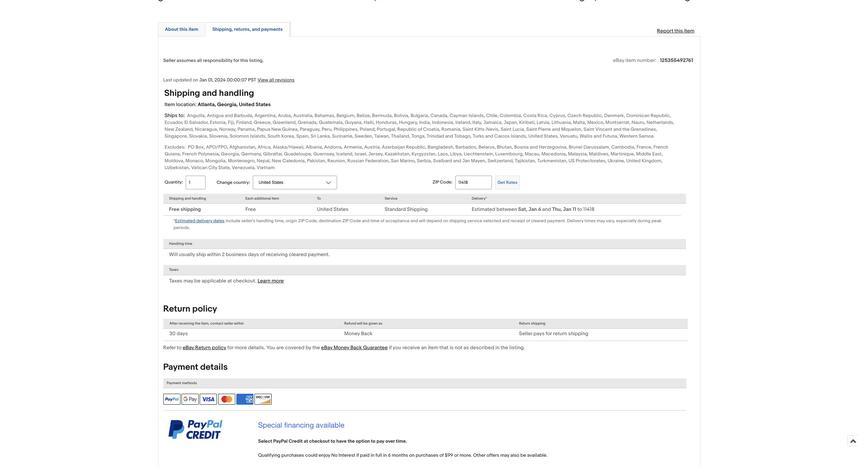 Task type: vqa. For each thing, say whether or not it's contained in the screenshot.
See Price link
no



Task type: describe. For each thing, give the bounding box(es) containing it.
updated
[[173, 77, 192, 83]]

handling inside include seller's handling time, origin zip code, destination zip code and time of acceptance and will depend on shipping service selected and receipt of cleared payment. delivery times may vary, especially during peak periods.
[[257, 218, 274, 224]]

0 vertical spatial french
[[654, 144, 669, 150]]

portugal,
[[377, 126, 397, 132]]

maldives,
[[590, 151, 610, 157]]

30
[[170, 331, 176, 337]]

bolivia,
[[394, 113, 410, 119]]

states,
[[544, 133, 559, 139]]

and down nevis,
[[486, 133, 494, 139]]

liechtenstein,
[[464, 151, 495, 157]]

ZIP Code: text field
[[456, 176, 492, 190]]

0 vertical spatial policy
[[192, 304, 217, 315]]

option
[[356, 439, 370, 445]]

return for return policy
[[163, 304, 191, 315]]

0 vertical spatial for
[[234, 57, 239, 63]]

1 vertical spatial all
[[269, 77, 274, 83]]

1 horizontal spatial republic,
[[583, 113, 604, 119]]

shipping right 'return'
[[569, 331, 589, 337]]

interest
[[339, 453, 356, 459]]

code
[[350, 218, 361, 224]]

payment for payment details
[[163, 362, 198, 373]]

luxembourg,
[[496, 151, 524, 157]]

bosnia
[[515, 144, 529, 150]]

0 horizontal spatial as
[[379, 322, 383, 326]]

bulgaria,
[[411, 113, 430, 119]]

between
[[497, 206, 518, 213]]

the right the 'have'
[[348, 439, 355, 445]]

new inside 'po box, apo/fpo, afghanistan, africa, alaska/hawaii, albania, andorra, armenia, austria, azerbaijan republic, bangladesh, barbados, belarus, bhutan, bosnia and herzegovina, brunei darussalam, cambodia, france, french guiana, french polynesia, georgia, germany, gibraltar, guadeloupe, guernsey, iceland, israel, jersey, kazakhstan, kyrgyzstan, laos, libya, liechtenstein, luxembourg, macau, macedonia, malaysia, maldives, martinique, middle east, moldova, monaco, mongolia, montenegro, nepal, new caledonia, pakistan, reunion, russian federation, san marino, serbia, svalbard and jan mayen, switzerland, tajikistan, turkmenistan, us protectorates, ukraine, united kingdom, uzbekistan, vatican city state, venezuela, vietnam'
[[272, 158, 282, 164]]

rica,
[[538, 113, 549, 119]]

1 vertical spatial receiving
[[179, 322, 194, 326]]

be for given
[[364, 322, 368, 326]]

croatia,
[[424, 126, 441, 132]]

is
[[450, 345, 454, 351]]

solomon
[[230, 133, 249, 139]]

and down "romania,"
[[446, 133, 454, 139]]

return shipping
[[520, 322, 546, 326]]

the right by in the bottom of the page
[[313, 345, 320, 351]]

greenland,
[[273, 120, 297, 125]]

seller pays for return shipping
[[520, 331, 589, 337]]

no
[[332, 453, 338, 459]]

special
[[258, 422, 282, 430]]

american express image
[[237, 394, 254, 405]]

delivery
[[197, 218, 213, 224]]

cleared inside include seller's handling time, origin zip code, destination zip code and time of acceptance and will depend on shipping service selected and receipt of cleared payment. delivery times may vary, especially during peak periods.
[[532, 218, 547, 224]]

4 saint from the left
[[584, 126, 595, 132]]

discover image
[[255, 394, 272, 405]]

0 horizontal spatial islands,
[[250, 133, 267, 139]]

switzerland,
[[488, 158, 514, 164]]

be for applicable
[[194, 278, 201, 285]]

0 horizontal spatial in
[[371, 453, 375, 459]]

0 horizontal spatial within
[[207, 252, 221, 258]]

available.
[[528, 453, 548, 459]]

tonga,
[[412, 133, 426, 139]]

payment for payment methods
[[167, 381, 181, 386]]

united down to
[[317, 206, 333, 213]]

honduras,
[[376, 120, 398, 125]]

macedonia,
[[542, 151, 567, 157]]

new down ecuador,
[[165, 126, 174, 132]]

1 horizontal spatial this
[[241, 57, 248, 63]]

shipping, returns, and payments
[[213, 26, 283, 32]]

1 vertical spatial will
[[357, 322, 363, 326]]

2 horizontal spatial islands,
[[511, 133, 528, 139]]

during
[[638, 218, 651, 224]]

atlanta,
[[198, 101, 216, 108]]

pierre
[[539, 126, 551, 132]]

of right "business"
[[260, 252, 265, 258]]

0 horizontal spatial payment.
[[308, 252, 330, 258]]

Quantity: text field
[[186, 176, 206, 190]]

1 vertical spatial policy
[[212, 345, 226, 351]]

2 vertical spatial shipping
[[407, 206, 428, 213]]

checkout.
[[233, 278, 257, 285]]

item,
[[201, 322, 210, 326]]

and down libya,
[[454, 158, 462, 164]]

handling time
[[169, 242, 193, 246]]

taxes for taxes may be applicable at checkout. learn more
[[169, 278, 183, 285]]

jan left 11
[[564, 206, 572, 213]]

2 horizontal spatial ebay
[[614, 57, 625, 64]]

and down vincent at the top
[[594, 133, 602, 139]]

estonia,
[[210, 120, 227, 125]]

1 vertical spatial money
[[334, 345, 350, 351]]

1 vertical spatial french
[[182, 151, 197, 157]]

germany,
[[241, 151, 262, 157]]

chile,
[[487, 113, 499, 119]]

additional
[[255, 196, 271, 201]]

1 purchases from the left
[[282, 453, 304, 459]]

about this item button
[[165, 26, 198, 32]]

france,
[[637, 144, 653, 150]]

code:
[[440, 180, 453, 185]]

aruba,
[[278, 113, 292, 119]]

guyana,
[[345, 120, 363, 125]]

to
[[317, 196, 321, 201]]

new up south
[[272, 126, 281, 132]]

1 horizontal spatial ebay
[[321, 345, 333, 351]]

0 horizontal spatial listing.
[[250, 57, 264, 63]]

2 horizontal spatial zip
[[433, 180, 439, 185]]

quantity:
[[165, 180, 183, 185]]

azerbaijan
[[382, 144, 405, 150]]

estimated between sat, jan 6 and thu, jan 11 to 11418
[[472, 206, 595, 213]]

2 saint from the left
[[501, 126, 512, 132]]

uzbekistan,
[[165, 165, 190, 171]]

0 horizontal spatial on
[[193, 77, 198, 83]]

shipping up * estimated delivery dates
[[181, 206, 201, 213]]

0 vertical spatial estimated
[[472, 206, 496, 213]]

0 vertical spatial shipping and handling
[[164, 88, 254, 99]]

1 vertical spatial time
[[185, 242, 193, 246]]

and up states,
[[553, 126, 561, 132]]

0 horizontal spatial states
[[256, 101, 271, 108]]

2 vertical spatial may
[[501, 453, 510, 459]]

seller assumes all responsibility for this listing.
[[163, 57, 264, 63]]

south
[[268, 133, 281, 139]]

apo/fpo,
[[206, 144, 229, 150]]

free for free
[[246, 206, 256, 213]]

austria,
[[365, 144, 381, 150]]

an
[[422, 345, 427, 351]]

tajikistan,
[[515, 158, 537, 164]]

romania,
[[442, 126, 462, 132]]

seller
[[224, 322, 233, 326]]

0 horizontal spatial zip
[[298, 218, 305, 224]]

0 horizontal spatial days
[[177, 331, 188, 337]]

0 vertical spatial back
[[361, 331, 373, 337]]

0 horizontal spatial if
[[357, 453, 359, 459]]

report
[[658, 28, 674, 34]]

india,
[[420, 120, 431, 125]]

kiribati,
[[520, 120, 536, 125]]

payment. inside include seller's handling time, origin zip code, destination zip code and time of acceptance and will depend on shipping service selected and receipt of cleared payment. delivery times may vary, especially during peak periods.
[[548, 218, 567, 224]]

shipping, returns, and payments button
[[213, 26, 283, 32]]

are
[[277, 345, 284, 351]]

1 vertical spatial shipping and handling
[[169, 196, 206, 201]]

visa image
[[200, 394, 217, 405]]

2 horizontal spatial republic,
[[651, 113, 672, 119]]

united inside 'po box, apo/fpo, afghanistan, africa, alaska/hawaii, albania, andorra, armenia, austria, azerbaijan republic, bangladesh, barbados, belarus, bhutan, bosnia and herzegovina, brunei darussalam, cambodia, france, french guiana, french polynesia, georgia, germany, gibraltar, guadeloupe, guernsey, iceland, israel, jersey, kazakhstan, kyrgyzstan, laos, libya, liechtenstein, luxembourg, macau, macedonia, malaysia, maldives, martinique, middle east, moldova, monaco, mongolia, montenegro, nepal, new caledonia, pakistan, reunion, russian federation, san marino, serbia, svalbard and jan mayen, switzerland, tajikistan, turkmenistan, us protectorates, ukraine, united kingdom, uzbekistan, vatican city state, venezuela, vietnam'
[[627, 158, 641, 164]]

po box, apo/fpo, afghanistan, africa, alaska/hawaii, albania, andorra, armenia, austria, azerbaijan republic, bangladesh, barbados, belarus, bhutan, bosnia and herzegovina, brunei darussalam, cambodia, france, french guiana, french polynesia, georgia, germany, gibraltar, guadeloupe, guernsey, iceland, israel, jersey, kazakhstan, kyrgyzstan, laos, libya, liechtenstein, luxembourg, macau, macedonia, malaysia, maldives, martinique, middle east, moldova, monaco, mongolia, montenegro, nepal, new caledonia, pakistan, reunion, russian federation, san marino, serbia, svalbard and jan mayen, switzerland, tajikistan, turkmenistan, us protectorates, ukraine, united kingdom, uzbekistan, vatican city state, venezuela, vietnam
[[165, 144, 669, 171]]

2 horizontal spatial in
[[496, 345, 500, 351]]

google pay image
[[182, 394, 199, 405]]

view
[[258, 77, 268, 83]]

0 horizontal spatial ebay
[[183, 345, 194, 351]]

indonesia,
[[432, 120, 455, 125]]

0 vertical spatial money
[[345, 331, 360, 337]]

vatican
[[191, 165, 208, 171]]

and down between
[[503, 218, 510, 224]]

malta,
[[574, 120, 587, 125]]

seller for seller pays for return shipping
[[520, 331, 533, 337]]

report this item
[[658, 28, 695, 34]]

cayman
[[450, 113, 468, 119]]

0 vertical spatial georgia,
[[217, 101, 238, 108]]

given
[[369, 322, 378, 326]]

1 vertical spatial for
[[546, 331, 552, 337]]

spain,
[[297, 133, 310, 139]]

refund
[[345, 322, 357, 326]]

0 vertical spatial shipping
[[164, 88, 200, 99]]

0 vertical spatial receiving
[[266, 252, 288, 258]]

australia,
[[293, 113, 314, 119]]

singapore,
[[165, 133, 188, 139]]

andorra,
[[324, 144, 343, 150]]

united up the 'barbuda,'
[[239, 101, 255, 108]]

you
[[393, 345, 402, 351]]

seller's
[[242, 218, 256, 224]]

1 horizontal spatial in
[[383, 453, 387, 459]]

time inside include seller's handling time, origin zip code, destination zip code and time of acceptance and will depend on shipping service selected and receipt of cleared payment. delivery times may vary, especially during peak periods.
[[371, 218, 380, 224]]

details
[[200, 362, 228, 373]]

1 vertical spatial shipping
[[169, 196, 184, 201]]

alaska/hawaii,
[[273, 144, 305, 150]]

tobago,
[[455, 133, 472, 139]]

free shipping
[[169, 206, 201, 213]]

shipping up pays
[[532, 322, 546, 326]]

1 horizontal spatial islands,
[[469, 113, 485, 119]]

ships to:
[[165, 112, 185, 119]]

caledonia,
[[283, 158, 306, 164]]

pst
[[248, 77, 256, 83]]

bahamas,
[[315, 113, 336, 119]]

and up atlanta,
[[202, 88, 217, 99]]

offers
[[487, 453, 500, 459]]



Task type: locate. For each thing, give the bounding box(es) containing it.
receiving right after at the bottom
[[179, 322, 194, 326]]

zip
[[433, 180, 439, 185], [298, 218, 305, 224], [343, 218, 349, 224]]

1 horizontal spatial may
[[501, 453, 510, 459]]

lucia,
[[513, 126, 526, 132]]

united down middle
[[627, 158, 641, 164]]

and up fiji,
[[225, 113, 233, 119]]

free for free shipping
[[169, 206, 180, 213]]

0 vertical spatial states
[[256, 101, 271, 108]]

1 horizontal spatial be
[[364, 322, 368, 326]]

1 horizontal spatial seller
[[520, 331, 533, 337]]

0 horizontal spatial french
[[182, 151, 197, 157]]

1 horizontal spatial 6
[[539, 206, 542, 213]]

1 vertical spatial seller
[[520, 331, 533, 337]]

afghanistan,
[[230, 144, 257, 150]]

money down money back
[[334, 345, 350, 351]]

republic
[[398, 126, 417, 132]]

shipping up the free shipping
[[169, 196, 184, 201]]

0 horizontal spatial handling
[[192, 196, 206, 201]]

0 horizontal spatial purchases
[[282, 453, 304, 459]]

0 horizontal spatial at
[[228, 278, 232, 285]]

purchases down credit
[[282, 453, 304, 459]]

shipping up 'location:'
[[164, 88, 200, 99]]

1 horizontal spatial free
[[246, 206, 256, 213]]

handling left "time,"
[[257, 218, 274, 224]]

jan left 01,
[[199, 77, 207, 83]]

this inside button
[[180, 26, 188, 32]]

on inside include seller's handling time, origin zip code, destination zip code and time of acceptance and will depend on shipping service selected and receipt of cleared payment. delivery times may vary, especially during peak periods.
[[444, 218, 449, 224]]

and right code on the top
[[362, 218, 370, 224]]

1 vertical spatial listing.
[[510, 345, 525, 351]]

this up 00:00:07
[[241, 57, 248, 63]]

latvia,
[[537, 120, 551, 125]]

1 vertical spatial if
[[357, 453, 359, 459]]

1 horizontal spatial payment.
[[548, 218, 567, 224]]

mexico,
[[588, 120, 605, 125]]

1 vertical spatial within
[[234, 322, 244, 326]]

costa
[[524, 113, 537, 119]]

policy up item,
[[192, 304, 217, 315]]

moldova,
[[165, 158, 185, 164]]

will usually ship within 2 business days of receiving cleared payment.
[[169, 252, 330, 258]]

united states
[[317, 206, 349, 213]]

standard
[[385, 206, 406, 213]]

denmark,
[[605, 113, 626, 119]]

0 vertical spatial if
[[389, 345, 392, 351]]

payment left methods
[[167, 381, 181, 386]]

1 horizontal spatial if
[[389, 345, 392, 351]]

0 vertical spatial within
[[207, 252, 221, 258]]

of inside anguilla, antigua and barbuda, argentina, aruba, australia, bahamas, belgium, belize, bermuda, bolivia, bulgaria, canada, cayman islands, chile, colombia, costa rica, cyprus, czech republic, denmark, dominican republic, ecuador, el salvador, estonia, fiji, finland, greece, greenland, grenada, guatemala, guyana, haiti, honduras, hungary, india, indonesia, ireland, italy, jamaica, japan, kiribati, latvia, lithuania, malta, mexico, montserrat, nauru, netherlands, new zealand, nicaragua, norway, panama, papua new guinea, paraguay, peru, philippines, poland, portugal, republic of croatia, romania, saint kitts-nevis, saint lucia, saint pierre and miquelon, saint vincent and the grenadines, singapore, slovakia, slovenia, solomon islands, south korea, spain, sri lanka, suriname, sweden, taiwan, thailand, tonga, trinidad and tobago, turks and caicos islands, united states, vanuatu, wallis and futuna, western samoa
[[418, 126, 422, 132]]

1 horizontal spatial handling
[[219, 88, 254, 99]]

2 horizontal spatial this
[[675, 28, 684, 34]]

seller down return shipping
[[520, 331, 533, 337]]

1 horizontal spatial states
[[334, 206, 349, 213]]

0 vertical spatial taxes
[[169, 268, 179, 272]]

0 vertical spatial handling
[[219, 88, 254, 99]]

tab list
[[158, 21, 701, 37]]

return up seller pays for return shipping
[[520, 322, 531, 326]]

as right not
[[464, 345, 469, 351]]

0 horizontal spatial return
[[163, 304, 191, 315]]

the left item,
[[195, 322, 201, 326]]

shipping and handling up atlanta,
[[164, 88, 254, 99]]

item for each additional item
[[272, 196, 279, 201]]

jan right sat,
[[529, 206, 537, 213]]

miquelon,
[[562, 126, 583, 132]]

1 horizontal spatial on
[[410, 453, 415, 459]]

may inside include seller's handling time, origin zip code, destination zip code and time of acceptance and will depend on shipping service selected and receipt of cleared payment. delivery times may vary, especially during peak periods.
[[597, 218, 606, 224]]

listing. up pst
[[250, 57, 264, 63]]

barbuda,
[[234, 113, 254, 119]]

be right the also
[[521, 453, 527, 459]]

and down montserrat,
[[614, 126, 622, 132]]

and
[[252, 26, 260, 32], [202, 88, 217, 99], [225, 113, 233, 119], [553, 126, 561, 132], [614, 126, 622, 132], [446, 133, 454, 139], [486, 133, 494, 139], [594, 133, 602, 139], [530, 144, 538, 150], [454, 158, 462, 164], [185, 196, 191, 201], [543, 206, 552, 213], [362, 218, 370, 224], [411, 218, 418, 224], [503, 218, 510, 224]]

of left acceptance
[[381, 218, 385, 224]]

1 vertical spatial as
[[464, 345, 469, 351]]

0 vertical spatial payment
[[163, 362, 198, 373]]

ebay down the 30 days
[[183, 345, 194, 351]]

free down each
[[246, 206, 256, 213]]

1 vertical spatial payment.
[[308, 252, 330, 258]]

item for about this item
[[189, 26, 198, 32]]

0 vertical spatial may
[[597, 218, 606, 224]]

if left you
[[389, 345, 392, 351]]

return up payment details
[[195, 345, 211, 351]]

and inside shipping, returns, and payments 'button'
[[252, 26, 260, 32]]

french down po at the top left of page
[[182, 151, 197, 157]]

0 horizontal spatial republic,
[[406, 144, 427, 150]]

master card image
[[218, 394, 235, 405]]

more.
[[460, 453, 473, 459]]

shipping and handling
[[164, 88, 254, 99], [169, 196, 206, 201]]

1 horizontal spatial as
[[464, 345, 469, 351]]

receiving up learn more link
[[266, 252, 288, 258]]

by
[[306, 345, 312, 351]]

1 saint from the left
[[463, 126, 474, 132]]

*
[[174, 218, 175, 224]]

0 vertical spatial all
[[197, 57, 202, 63]]

georgia, inside 'po box, apo/fpo, afghanistan, africa, alaska/hawaii, albania, andorra, armenia, austria, azerbaijan republic, bangladesh, barbados, belarus, bhutan, bosnia and herzegovina, brunei darussalam, cambodia, france, french guiana, french polynesia, georgia, germany, gibraltar, guadeloupe, guernsey, iceland, israel, jersey, kazakhstan, kyrgyzstan, laos, libya, liechtenstein, luxembourg, macau, macedonia, malaysia, maldives, martinique, middle east, moldova, monaco, mongolia, montenegro, nepal, new caledonia, pakistan, reunion, russian federation, san marino, serbia, svalbard and jan mayen, switzerland, tajikistan, turkmenistan, us protectorates, ukraine, united kingdom, uzbekistan, vatican city state, venezuela, vietnam'
[[221, 151, 240, 157]]

1 horizontal spatial will
[[419, 218, 426, 224]]

saint down ireland,
[[463, 126, 474, 132]]

enjoy
[[319, 453, 331, 459]]

and down the standard shipping
[[411, 218, 418, 224]]

return up after at the bottom
[[163, 304, 191, 315]]

item for report this item
[[685, 28, 695, 34]]

french up 'east,' at the right of the page
[[654, 144, 669, 150]]

if left paid
[[357, 453, 359, 459]]

1 vertical spatial on
[[444, 218, 449, 224]]

to right 11
[[578, 206, 583, 213]]

nicaragua,
[[195, 126, 218, 132]]

states up destination
[[334, 206, 349, 213]]

to left the 'have'
[[331, 439, 336, 445]]

0 horizontal spatial all
[[197, 57, 202, 63]]

for down seller
[[228, 345, 234, 351]]

0 horizontal spatial 6
[[388, 453, 391, 459]]

the up western
[[623, 126, 630, 132]]

protectorates,
[[576, 158, 607, 164]]

papua
[[257, 126, 271, 132]]

estimated down delivery*
[[472, 206, 496, 213]]

lithuania,
[[552, 120, 573, 125]]

colombia,
[[500, 113, 523, 119]]

paypal image
[[163, 394, 181, 405]]

money down refund
[[345, 331, 360, 337]]

1 vertical spatial back
[[351, 345, 362, 351]]

futuna,
[[603, 133, 619, 139]]

2 horizontal spatial on
[[444, 218, 449, 224]]

0 vertical spatial be
[[194, 278, 201, 285]]

1 horizontal spatial receiving
[[266, 252, 288, 258]]

handling down 00:00:07
[[219, 88, 254, 99]]

return for return shipping
[[520, 322, 531, 326]]

bhutan,
[[497, 144, 514, 150]]

and left "thu,"
[[543, 206, 552, 213]]

1 horizontal spatial cleared
[[532, 218, 547, 224]]

1 horizontal spatial at
[[304, 439, 308, 445]]

item right report
[[685, 28, 695, 34]]

2 purchases from the left
[[416, 453, 439, 459]]

may left applicable at the left bottom of page
[[184, 278, 193, 285]]

and right returns,
[[252, 26, 260, 32]]

money back
[[345, 331, 373, 337]]

receipt
[[511, 218, 526, 224]]

time
[[371, 218, 380, 224], [185, 242, 193, 246]]

shipping inside include seller's handling time, origin zip code, destination zip code and time of acceptance and will depend on shipping service selected and receipt of cleared payment. delivery times may vary, especially during peak periods.
[[450, 218, 467, 224]]

1 vertical spatial georgia,
[[221, 151, 240, 157]]

poland,
[[360, 126, 376, 132]]

1 taxes from the top
[[169, 268, 179, 272]]

may left 'vary,'
[[597, 218, 606, 224]]

business
[[226, 252, 247, 258]]

return
[[554, 331, 568, 337]]

all right view
[[269, 77, 274, 83]]

shipping and handling up the free shipping
[[169, 196, 206, 201]]

republic, up kyrgyzstan,
[[406, 144, 427, 150]]

policy up the details
[[212, 345, 226, 351]]

1 horizontal spatial listing.
[[510, 345, 525, 351]]

0 vertical spatial cleared
[[532, 218, 547, 224]]

0 vertical spatial listing.
[[250, 57, 264, 63]]

will inside include seller's handling time, origin zip code, destination zip code and time of acceptance and will depend on shipping service selected and receipt of cleared payment. delivery times may vary, especially during peak periods.
[[419, 218, 426, 224]]

in right full
[[383, 453, 387, 459]]

saint up caicos
[[501, 126, 512, 132]]

republic, inside 'po box, apo/fpo, afghanistan, africa, alaska/hawaii, albania, andorra, armenia, austria, azerbaijan republic, bangladesh, barbados, belarus, bhutan, bosnia and herzegovina, brunei darussalam, cambodia, france, french guiana, french polynesia, georgia, germany, gibraltar, guadeloupe, guernsey, iceland, israel, jersey, kazakhstan, kyrgyzstan, laos, libya, liechtenstein, luxembourg, macau, macedonia, malaysia, maldives, martinique, middle east, moldova, monaco, mongolia, montenegro, nepal, new caledonia, pakistan, reunion, russian federation, san marino, serbia, svalbard and jan mayen, switzerland, tajikistan, turkmenistan, us protectorates, ukraine, united kingdom, uzbekistan, vatican city state, venezuela, vietnam'
[[406, 144, 427, 150]]

georgia, up montenegro,
[[221, 151, 240, 157]]

especially
[[617, 218, 637, 224]]

usually
[[179, 252, 195, 258]]

united inside anguilla, antigua and barbuda, argentina, aruba, australia, bahamas, belgium, belize, bermuda, bolivia, bulgaria, canada, cayman islands, chile, colombia, costa rica, cyprus, czech republic, denmark, dominican republic, ecuador, el salvador, estonia, fiji, finland, greece, greenland, grenada, guatemala, guyana, haiti, honduras, hungary, india, indonesia, ireland, italy, jamaica, japan, kiribati, latvia, lithuania, malta, mexico, montserrat, nauru, netherlands, new zealand, nicaragua, norway, panama, papua new guinea, paraguay, peru, philippines, poland, portugal, republic of croatia, romania, saint kitts-nevis, saint lucia, saint pierre and miquelon, saint vincent and the grenadines, singapore, slovakia, slovenia, solomon islands, south korea, spain, sri lanka, suriname, sweden, taiwan, thailand, tonga, trinidad and tobago, turks and caicos islands, united states, vanuatu, wallis and futuna, western samoa
[[529, 133, 543, 139]]

0 vertical spatial return
[[163, 304, 191, 315]]

1 free from the left
[[169, 206, 180, 213]]

estimated delivery dates link
[[175, 218, 225, 224]]

item inside report this item link
[[685, 28, 695, 34]]

get
[[498, 180, 506, 185]]

applicable
[[202, 278, 226, 285]]

listing. down return shipping
[[510, 345, 525, 351]]

delivery*
[[472, 196, 487, 201]]

2 taxes from the top
[[169, 278, 183, 285]]

last
[[163, 77, 172, 83]]

0 horizontal spatial be
[[194, 278, 201, 285]]

united down pierre
[[529, 133, 543, 139]]

seller for seller assumes all responsibility for this listing.
[[163, 57, 176, 63]]

guarantee
[[363, 345, 388, 351]]

0 horizontal spatial this
[[180, 26, 188, 32]]

1 horizontal spatial zip
[[343, 218, 349, 224]]

1 vertical spatial more
[[235, 345, 247, 351]]

islands, up italy,
[[469, 113, 485, 119]]

this right report
[[675, 28, 684, 34]]

0 horizontal spatial cleared
[[289, 252, 307, 258]]

of
[[418, 126, 422, 132], [381, 218, 385, 224], [527, 218, 531, 224], [260, 252, 265, 258], [440, 453, 444, 459]]

and up the free shipping
[[185, 196, 191, 201]]

2 vertical spatial on
[[410, 453, 415, 459]]

time up usually
[[185, 242, 193, 246]]

of right receipt
[[527, 218, 531, 224]]

1 vertical spatial 6
[[388, 453, 391, 459]]

more left details.
[[235, 345, 247, 351]]

and up macau,
[[530, 144, 538, 150]]

0 horizontal spatial may
[[184, 278, 193, 285]]

finland,
[[236, 120, 253, 125]]

1 vertical spatial be
[[364, 322, 368, 326]]

russian
[[348, 158, 365, 164]]

gibraltar,
[[263, 151, 283, 157]]

of left $99
[[440, 453, 444, 459]]

change country:
[[217, 180, 250, 185]]

belarus,
[[479, 144, 496, 150]]

states up argentina,
[[256, 101, 271, 108]]

item inside about this item button
[[189, 26, 198, 32]]

returns,
[[234, 26, 251, 32]]

days right 30 at bottom left
[[177, 331, 188, 337]]

times
[[585, 218, 596, 224]]

ebay right by in the bottom of the page
[[321, 345, 333, 351]]

serbia,
[[417, 158, 432, 164]]

haiti,
[[364, 120, 375, 125]]

1 vertical spatial handling
[[192, 196, 206, 201]]

contact
[[211, 322, 224, 326]]

be left given
[[364, 322, 368, 326]]

to left pay
[[371, 439, 376, 445]]

seller
[[163, 57, 176, 63], [520, 331, 533, 337]]

1 vertical spatial payment
[[167, 381, 181, 386]]

0 vertical spatial 6
[[539, 206, 542, 213]]

after
[[170, 322, 178, 326]]

item right 'additional'
[[272, 196, 279, 201]]

more right "learn"
[[272, 278, 284, 285]]

destination
[[319, 218, 342, 224]]

2 horizontal spatial be
[[521, 453, 527, 459]]

ukraine,
[[608, 158, 626, 164]]

1 horizontal spatial return
[[195, 345, 211, 351]]

refund will be given as
[[345, 322, 383, 326]]

new down gibraltar,
[[272, 158, 282, 164]]

pays
[[534, 331, 545, 337]]

paraguay,
[[300, 126, 321, 132]]

6 right full
[[388, 453, 391, 459]]

all right assumes
[[197, 57, 202, 63]]

turkmenistan,
[[538, 158, 568, 164]]

saint up the wallis
[[584, 126, 595, 132]]

each additional item
[[246, 196, 279, 201]]

islands, down lucia,
[[511, 133, 528, 139]]

1 horizontal spatial days
[[248, 252, 259, 258]]

jan inside 'po box, apo/fpo, afghanistan, africa, alaska/hawaii, albania, andorra, armenia, austria, azerbaijan republic, bangladesh, barbados, belarus, bhutan, bosnia and herzegovina, brunei darussalam, cambodia, france, french guiana, french polynesia, georgia, germany, gibraltar, guadeloupe, guernsey, iceland, israel, jersey, kazakhstan, kyrgyzstan, laos, libya, liechtenstein, luxembourg, macau, macedonia, malaysia, maldives, martinique, middle east, moldova, monaco, mongolia, montenegro, nepal, new caledonia, pakistan, reunion, russian federation, san marino, serbia, svalbard and jan mayen, switzerland, tajikistan, turkmenistan, us protectorates, ukraine, united kingdom, uzbekistan, vatican city state, venezuela, vietnam'
[[463, 158, 470, 164]]

2 horizontal spatial return
[[520, 322, 531, 326]]

payment up payment methods
[[163, 362, 198, 373]]

1 horizontal spatial more
[[272, 278, 284, 285]]

tab list containing about this item
[[158, 21, 701, 37]]

shipping up include seller's handling time, origin zip code, destination zip code and time of acceptance and will depend on shipping service selected and receipt of cleared payment. delivery times may vary, especially during peak periods.
[[407, 206, 428, 213]]

new
[[165, 126, 174, 132], [272, 126, 281, 132], [272, 158, 282, 164]]

taxes
[[169, 268, 179, 272], [169, 278, 183, 285]]

on right months
[[410, 453, 415, 459]]

0 vertical spatial days
[[248, 252, 259, 258]]

the right described
[[501, 345, 509, 351]]

not
[[455, 345, 463, 351]]

2 vertical spatial return
[[195, 345, 211, 351]]

dominican
[[627, 113, 650, 119]]

last updated on jan 01, 2024 00:00:07 pst view all revisions
[[163, 77, 295, 83]]

0 vertical spatial seller
[[163, 57, 176, 63]]

3 saint from the left
[[527, 126, 538, 132]]

on right updated
[[193, 77, 198, 83]]

2 vertical spatial for
[[228, 345, 234, 351]]

for right responsibility
[[234, 57, 239, 63]]

ebay money back guarantee link
[[321, 345, 388, 351]]

receiving
[[266, 252, 288, 258], [179, 322, 194, 326]]

this for report
[[675, 28, 684, 34]]

2 free from the left
[[246, 206, 256, 213]]

item right an at the left bottom
[[428, 345, 439, 351]]

will left depend
[[419, 218, 426, 224]]

anguilla, antigua and barbuda, argentina, aruba, australia, bahamas, belgium, belize, bermuda, bolivia, bulgaria, canada, cayman islands, chile, colombia, costa rica, cyprus, czech republic, denmark, dominican republic, ecuador, el salvador, estonia, fiji, finland, greece, greenland, grenada, guatemala, guyana, haiti, honduras, hungary, india, indonesia, ireland, italy, jamaica, japan, kiribati, latvia, lithuania, malta, mexico, montserrat, nauru, netherlands, new zealand, nicaragua, norway, panama, papua new guinea, paraguay, peru, philippines, poland, portugal, republic of croatia, romania, saint kitts-nevis, saint lucia, saint pierre and miquelon, saint vincent and the grenadines, singapore, slovakia, slovenia, solomon islands, south korea, spain, sri lanka, suriname, sweden, taiwan, thailand, tonga, trinidad and tobago, turks and caicos islands, united states, vanuatu, wallis and futuna, western samoa
[[165, 113, 675, 139]]

select
[[258, 439, 272, 445]]

item left number:
[[626, 57, 637, 64]]

brunei
[[569, 144, 583, 150]]

guinea,
[[282, 126, 299, 132]]

armenia,
[[344, 144, 363, 150]]

1 horizontal spatial purchases
[[416, 453, 439, 459]]

within right seller
[[234, 322, 244, 326]]

2 horizontal spatial handling
[[257, 218, 274, 224]]

0 vertical spatial at
[[228, 278, 232, 285]]

to right refer at the bottom left of the page
[[177, 345, 182, 351]]

back down refund will be given as
[[361, 331, 373, 337]]

turks
[[473, 133, 485, 139]]

1 vertical spatial at
[[304, 439, 308, 445]]

have
[[337, 439, 347, 445]]

0 horizontal spatial time
[[185, 242, 193, 246]]

None text field
[[164, 0, 214, 2], [369, 0, 387, 2], [474, 0, 495, 2], [586, 0, 628, 2], [692, 0, 742, 2], [164, 0, 214, 2], [369, 0, 387, 2], [474, 0, 495, 2], [586, 0, 628, 2], [692, 0, 742, 2]]

ship
[[196, 252, 206, 258]]

that
[[440, 345, 449, 351]]

125355492761
[[661, 57, 694, 64]]

* estimated delivery dates
[[174, 218, 225, 224]]

this for about
[[180, 26, 188, 32]]

1 vertical spatial estimated
[[175, 218, 196, 224]]

2 vertical spatial be
[[521, 453, 527, 459]]

assumes
[[177, 57, 196, 63]]

caicos
[[495, 133, 510, 139]]

zealand,
[[175, 126, 194, 132]]

taxes for taxes
[[169, 268, 179, 272]]

norway,
[[219, 126, 237, 132]]

1 horizontal spatial french
[[654, 144, 669, 150]]

qualifying
[[258, 453, 281, 459]]

be left applicable at the left bottom of page
[[194, 278, 201, 285]]

01,
[[208, 77, 214, 83]]

po
[[188, 144, 195, 150]]

time.
[[396, 439, 407, 445]]

0 vertical spatial payment.
[[548, 218, 567, 224]]

martinique,
[[611, 151, 636, 157]]

the inside anguilla, antigua and barbuda, argentina, aruba, australia, bahamas, belgium, belize, bermuda, bolivia, bulgaria, canada, cayman islands, chile, colombia, costa rica, cyprus, czech republic, denmark, dominican republic, ecuador, el salvador, estonia, fiji, finland, greece, greenland, grenada, guatemala, guyana, haiti, honduras, hungary, india, indonesia, ireland, italy, jamaica, japan, kiribati, latvia, lithuania, malta, mexico, montserrat, nauru, netherlands, new zealand, nicaragua, norway, panama, papua new guinea, paraguay, peru, philippines, poland, portugal, republic of croatia, romania, saint kitts-nevis, saint lucia, saint pierre and miquelon, saint vincent and the grenadines, singapore, slovakia, slovenia, solomon islands, south korea, spain, sri lanka, suriname, sweden, taiwan, thailand, tonga, trinidad and tobago, turks and caicos islands, united states, vanuatu, wallis and futuna, western samoa
[[623, 126, 630, 132]]



